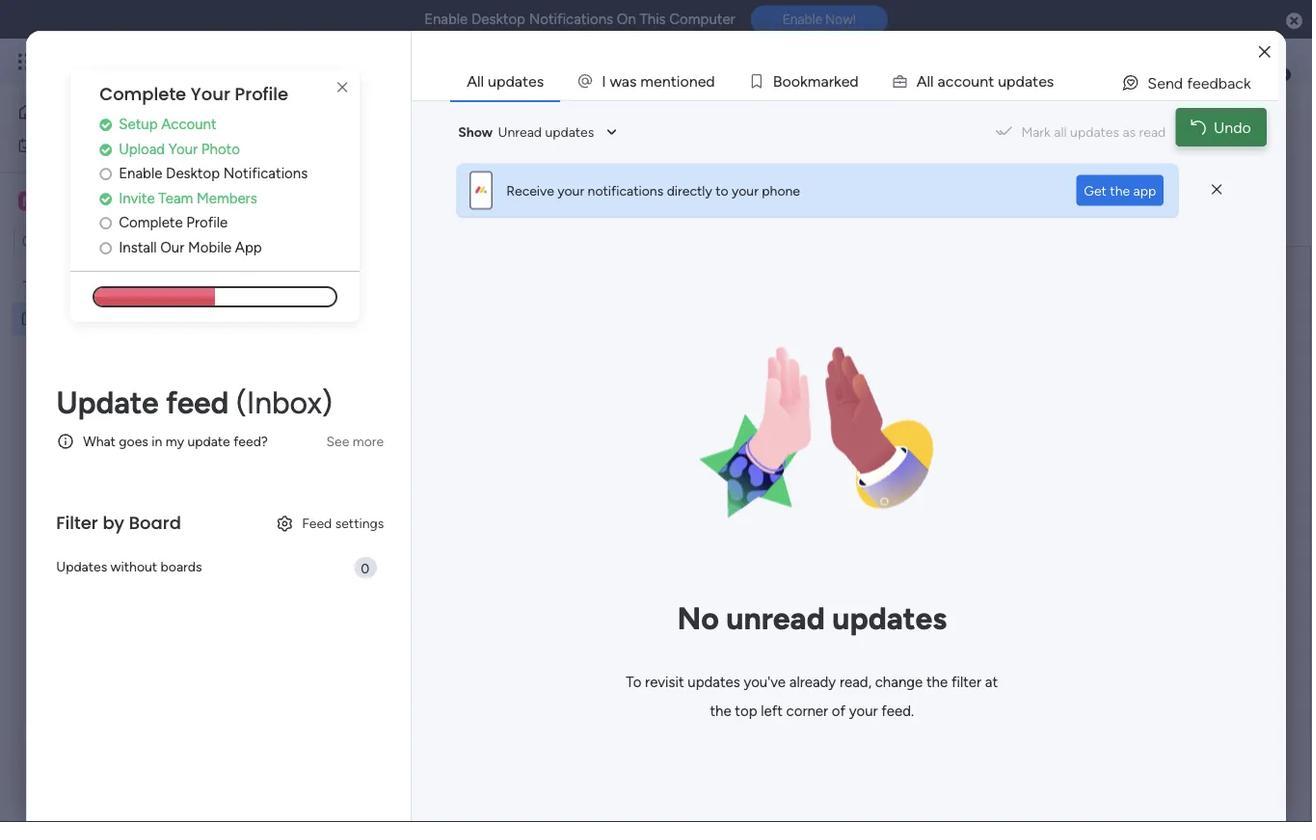 Task type: locate. For each thing, give the bounding box(es) containing it.
o
[[680, 72, 689, 90], [783, 72, 792, 90], [792, 72, 801, 90], [963, 72, 972, 90]]

m left i
[[641, 72, 654, 90]]

o right b
[[792, 72, 801, 90]]

updates up top
[[688, 674, 741, 691]]

0 vertical spatial check circle image
[[100, 117, 112, 132]]

n
[[662, 72, 671, 90], [689, 72, 698, 90], [980, 72, 989, 90]]

question
[[551, 378, 611, 397]]

employee well-being survey down all
[[293, 103, 621, 136]]

2 n from the left
[[689, 72, 698, 90]]

o left r
[[783, 72, 792, 90]]

enable for enable desktop notifications on this computer
[[425, 11, 468, 28]]

1 horizontal spatial notifications
[[529, 11, 613, 28]]

desktop up invite team members
[[166, 165, 220, 182]]

0 horizontal spatial by
[[103, 511, 124, 536]]

your down account
[[169, 140, 198, 158]]

1 vertical spatial form
[[645, 359, 678, 377]]

t right p
[[1033, 72, 1039, 90]]

0 horizontal spatial survey
[[175, 311, 215, 327]]

enable now! button
[[751, 5, 888, 34]]

a
[[917, 72, 927, 90]]

o down computer
[[680, 72, 689, 90]]

powered by
[[387, 204, 468, 223]]

1 horizontal spatial invite
[[1185, 111, 1219, 128]]

circle o image left install
[[100, 240, 112, 255]]

to left have
[[707, 417, 721, 435]]

first board
[[45, 278, 111, 295]]

0 horizontal spatial at
[[942, 417, 956, 435]]

invite
[[1185, 111, 1219, 128], [119, 189, 155, 207]]

0 horizontal spatial s
[[630, 72, 637, 90]]

feed settings button
[[267, 508, 392, 539]]

m
[[641, 72, 654, 90], [808, 72, 821, 90]]

circle o image inside complete profile link
[[100, 216, 112, 230]]

0 horizontal spatial desktop
[[166, 165, 220, 182]]

1 horizontal spatial survey
[[544, 103, 621, 136]]

ruby anderson image
[[1259, 46, 1290, 77]]

1 horizontal spatial n
[[689, 72, 698, 90]]

check circle image inside setup account link
[[100, 117, 112, 132]]

1 vertical spatial circle o image
[[100, 240, 112, 255]]

for up question
[[594, 340, 614, 358]]

/ inside "invite / 1" button
[[1222, 111, 1228, 128]]

1 horizontal spatial dapulse x slim image
[[1212, 181, 1222, 198]]

well- down all
[[413, 103, 472, 136]]

enable inside button
[[783, 11, 823, 27]]

see for see more
[[326, 433, 350, 450]]

t right w
[[671, 72, 677, 90]]

/ for 1
[[1222, 111, 1228, 128]]

powered
[[387, 204, 448, 223]]

employee well-being survey down the first board at the top left of page
[[45, 311, 215, 327]]

see left plans
[[337, 54, 360, 70]]

0 vertical spatial work
[[156, 51, 191, 72]]

1 o from the left
[[680, 72, 689, 90]]

enable down upload
[[119, 165, 162, 182]]

1 vertical spatial well-
[[108, 311, 138, 327]]

upload your photo
[[119, 140, 240, 158]]

form inside copy form link button
[[1179, 205, 1208, 222]]

2 c from the left
[[954, 72, 963, 90]]

at up support
[[942, 417, 956, 435]]

invite left 1 at top right
[[1185, 111, 1219, 128]]

circle o image for complete
[[100, 216, 112, 230]]

complete profile
[[119, 214, 228, 231]]

fill
[[549, 359, 565, 377]]

0 vertical spatial profile
[[235, 82, 289, 107]]

check circle image left setup
[[100, 117, 112, 132]]

activity button
[[1051, 104, 1142, 135]]

goes
[[119, 433, 148, 450]]

1 horizontal spatial employee
[[293, 103, 407, 136]]

profile down management
[[235, 82, 289, 107]]

being
[[472, 103, 538, 136], [138, 311, 172, 327]]

enable left now!
[[783, 11, 823, 27]]

1 horizontal spatial t
[[989, 72, 995, 90]]

1 horizontal spatial m
[[808, 72, 821, 90]]

1 e from the left
[[654, 72, 662, 90]]

profile up the mobile
[[186, 214, 228, 231]]

1 vertical spatial desktop
[[166, 165, 220, 182]]

2 vertical spatial to
[[865, 436, 879, 455]]

0 horizontal spatial notifications
[[224, 165, 308, 182]]

see more button
[[319, 426, 392, 457]]

list box
[[0, 266, 246, 596]]

1 vertical spatial profile
[[186, 214, 228, 231]]

unread
[[727, 600, 825, 637]]

this
[[723, 340, 748, 358]]

0 vertical spatial dapulse x slim image
[[331, 76, 354, 99]]

updates inside to revisit updates you've already read, change the filter at the top left corner of your feed.
[[688, 674, 741, 691]]

complete profile link
[[100, 212, 360, 234]]

1 vertical spatial at
[[986, 674, 998, 691]]

desktop
[[472, 11, 526, 28], [166, 165, 220, 182]]

1 horizontal spatial you
[[628, 378, 653, 397]]

in inside thank you for participating in this employee wellbeing survey! know that you can fill out for the form using your name or simply write 'anonymous' for the first question if you prefer.
[[707, 340, 719, 358]]

0 vertical spatial your
[[191, 82, 230, 107]]

s right w
[[630, 72, 637, 90]]

board up the "without"
[[129, 511, 181, 536]]

in left 'this'
[[707, 340, 719, 358]]

1 check circle image from the top
[[100, 117, 112, 132]]

employee
[[752, 340, 819, 358]]

1 vertical spatial notifications
[[224, 165, 308, 182]]

link
[[1211, 205, 1232, 222]]

the left top
[[710, 703, 732, 720]]

well- down the first board at the top left of page
[[108, 311, 138, 327]]

0 vertical spatial desktop
[[472, 11, 526, 28]]

updates for show unread updates
[[545, 124, 594, 140]]

plans
[[364, 54, 396, 70]]

e right p
[[1039, 72, 1047, 90]]

1 horizontal spatial employee well-being survey
[[293, 103, 621, 136]]

2 horizontal spatial enable
[[783, 11, 823, 27]]

work up complete your profile
[[156, 51, 191, 72]]

4 o from the left
[[963, 72, 972, 90]]

1 horizontal spatial work
[[156, 51, 191, 72]]

0 horizontal spatial invite
[[119, 189, 155, 207]]

n left p
[[980, 72, 989, 90]]

complete up setup
[[100, 82, 186, 107]]

being down all updates
[[472, 103, 538, 136]]

all updates link
[[452, 63, 560, 99]]

2 m from the left
[[808, 72, 821, 90]]

your for profile
[[191, 82, 230, 107]]

complete
[[100, 82, 186, 107], [119, 214, 183, 231]]

1 vertical spatial being
[[138, 311, 172, 327]]

workspace image
[[18, 190, 38, 212]]

2 e from the left
[[698, 72, 706, 90]]

i
[[677, 72, 680, 90]]

your inside with these result, we hope to have a better pulse on wellness at our organization and bring your relevant programming to better support you.
[[677, 436, 707, 455]]

n left i
[[662, 72, 671, 90]]

computer
[[670, 11, 736, 28]]

updates up change
[[833, 600, 947, 637]]

0 horizontal spatial better
[[773, 417, 815, 435]]

undo
[[1214, 118, 1252, 136]]

revisit
[[645, 674, 684, 691]]

show
[[458, 124, 493, 140]]

tab list
[[451, 62, 1279, 100]]

e right i
[[698, 72, 706, 90]]

invite left team
[[119, 189, 155, 207]]

u
[[972, 72, 980, 90], [998, 72, 1007, 90]]

1 horizontal spatial form
[[1179, 205, 1208, 222]]

0 vertical spatial at
[[942, 417, 956, 435]]

to down on
[[865, 436, 879, 455]]

form down participating
[[645, 359, 678, 377]]

2 circle o image from the top
[[100, 240, 112, 255]]

1 horizontal spatial well-
[[413, 103, 472, 136]]

invite inside button
[[1185, 111, 1219, 128]]

updates right all
[[488, 72, 544, 90]]

check circle image inside upload your photo link
[[100, 142, 112, 157]]

0 horizontal spatial d
[[706, 72, 715, 90]]

monday work management
[[86, 51, 300, 72]]

1 horizontal spatial profile
[[235, 82, 289, 107]]

0 vertical spatial board
[[75, 278, 111, 295]]

form left link on the right of the page
[[1179, 205, 1208, 222]]

None field
[[520, 460, 1037, 498]]

your right the receive
[[558, 182, 585, 199]]

0 horizontal spatial dapulse x slim image
[[331, 76, 354, 99]]

1 vertical spatial /
[[1203, 154, 1208, 170]]

invite for invite / 1
[[1185, 111, 1219, 128]]

phone
[[762, 182, 801, 199]]

0 vertical spatial invite
[[1185, 111, 1219, 128]]

1 horizontal spatial k
[[834, 72, 842, 90]]

see
[[337, 54, 360, 70], [326, 433, 350, 450]]

by right filter
[[103, 511, 124, 536]]

you up out
[[565, 340, 590, 358]]

you've
[[744, 674, 786, 691]]

on
[[617, 11, 636, 28]]

1 vertical spatial complete
[[119, 214, 183, 231]]

your right of
[[849, 703, 878, 720]]

0 horizontal spatial u
[[972, 72, 980, 90]]

see left more
[[326, 433, 350, 450]]

1 horizontal spatial desktop
[[472, 11, 526, 28]]

profile
[[235, 82, 289, 107], [186, 214, 228, 231]]

the right get
[[1110, 182, 1131, 199]]

2 horizontal spatial d
[[1016, 72, 1025, 90]]

the inside button
[[1110, 182, 1131, 199]]

to
[[626, 674, 642, 691]]

1 horizontal spatial in
[[707, 340, 719, 358]]

0 horizontal spatial n
[[662, 72, 671, 90]]

updates
[[488, 72, 544, 90], [545, 124, 594, 140], [833, 600, 947, 637], [688, 674, 741, 691]]

in
[[707, 340, 719, 358], [152, 433, 162, 450]]

e right r
[[842, 72, 850, 90]]

survey down i
[[544, 103, 621, 136]]

4 e from the left
[[1039, 72, 1047, 90]]

send feedback button
[[1113, 68, 1259, 98]]

circle o image inside the "install our mobile app" link
[[100, 240, 112, 255]]

1 m from the left
[[641, 72, 654, 90]]

1 horizontal spatial at
[[986, 674, 998, 691]]

dapulse x slim image up link on the right of the page
[[1212, 181, 1222, 198]]

0 vertical spatial /
[[1222, 111, 1228, 128]]

2 vertical spatial check circle image
[[100, 191, 112, 206]]

these
[[557, 417, 595, 435]]

3 o from the left
[[792, 72, 801, 90]]

0 vertical spatial circle o image
[[100, 216, 112, 230]]

0 vertical spatial complete
[[100, 82, 186, 107]]

by
[[451, 204, 468, 223], [103, 511, 124, 536]]

0
[[361, 560, 370, 577]]

dapulse x slim image
[[331, 76, 354, 99], [1212, 181, 1222, 198]]

1 vertical spatial invite
[[119, 189, 155, 207]]

1 horizontal spatial enable
[[425, 11, 468, 28]]

circle o image up the search in workspace field
[[100, 216, 112, 230]]

work inside "my work" button
[[64, 137, 94, 153]]

organization
[[521, 436, 605, 455]]

1 d from the left
[[706, 72, 715, 90]]

1 l from the left
[[927, 72, 931, 90]]

workforms logo image
[[476, 198, 585, 229]]

0 vertical spatial form
[[1179, 205, 1208, 222]]

at right filter
[[986, 674, 998, 691]]

your down 'hope'
[[677, 436, 707, 455]]

2 horizontal spatial n
[[980, 72, 989, 90]]

0 horizontal spatial being
[[138, 311, 172, 327]]

a right have
[[761, 417, 769, 435]]

1 circle o image from the top
[[100, 216, 112, 230]]

0 horizontal spatial t
[[671, 72, 677, 90]]

enable up all
[[425, 11, 468, 28]]

dapulse integrations image
[[916, 155, 930, 169]]

u right a at right
[[998, 72, 1007, 90]]

e
[[654, 72, 662, 90], [698, 72, 706, 90], [842, 72, 850, 90], [1039, 72, 1047, 90]]

4
[[1212, 154, 1220, 170]]

/ left 4
[[1203, 154, 1208, 170]]

better down the wellness
[[883, 436, 925, 455]]

for down that on the top of page
[[992, 359, 1012, 377]]

1 n from the left
[[662, 72, 671, 90]]

updates right 'unread'
[[545, 124, 594, 140]]

for
[[594, 340, 614, 358], [596, 359, 615, 377], [992, 359, 1012, 377]]

1 horizontal spatial s
[[1047, 72, 1055, 90]]

enable for enable now!
[[783, 11, 823, 27]]

2 check circle image from the top
[[100, 142, 112, 157]]

your inside to revisit updates you've already read, change the filter at the top left corner of your feed.
[[849, 703, 878, 720]]

0 horizontal spatial enable
[[119, 165, 162, 182]]

2 k from the left
[[834, 72, 842, 90]]

check circle image inside invite team members link
[[100, 191, 112, 206]]

1 horizontal spatial board
[[129, 511, 181, 536]]

your inside thank you for participating in this employee wellbeing survey! know that you can fill out for the form using your name or simply write 'anonymous' for the first question if you prefer.
[[722, 359, 752, 377]]

invite team members
[[119, 189, 257, 207]]

Search in workspace field
[[41, 231, 161, 254]]

option
[[0, 269, 246, 273]]

/
[[1222, 111, 1228, 128], [1203, 154, 1208, 170]]

0 vertical spatial well-
[[413, 103, 472, 136]]

0 vertical spatial notifications
[[529, 11, 613, 28]]

1 horizontal spatial u
[[998, 72, 1007, 90]]

2 d from the left
[[850, 72, 859, 90]]

the up if
[[619, 359, 642, 377]]

inbox undo image
[[1192, 119, 1206, 135]]

d for i w a s m e n t i o n e d
[[706, 72, 715, 90]]

send
[[1148, 74, 1184, 92]]

3 t from the left
[[1033, 72, 1039, 90]]

0 horizontal spatial work
[[64, 137, 94, 153]]

feed
[[302, 515, 332, 532]]

in left the my
[[152, 433, 162, 450]]

0 horizontal spatial /
[[1203, 154, 1208, 170]]

u left p
[[972, 72, 980, 90]]

1 horizontal spatial being
[[472, 103, 538, 136]]

m for e
[[641, 72, 654, 90]]

3 n from the left
[[980, 72, 989, 90]]

circle o image for install
[[100, 240, 112, 255]]

your up setup account link
[[191, 82, 230, 107]]

invite for invite team members
[[119, 189, 155, 207]]

no unread updates
[[677, 600, 947, 637]]

/ left 1 at top right
[[1222, 111, 1228, 128]]

complete up install
[[119, 214, 183, 231]]

your down 'this'
[[722, 359, 752, 377]]

team
[[159, 189, 193, 207]]

by right powered
[[451, 204, 468, 223]]

check circle image down circle o icon in the left top of the page
[[100, 191, 112, 206]]

t left p
[[989, 72, 995, 90]]

survey down install our mobile app
[[175, 311, 215, 327]]

desktop up all updates
[[472, 11, 526, 28]]

better up programming
[[773, 417, 815, 435]]

l right a at right
[[931, 72, 934, 90]]

wellbeing
[[822, 340, 887, 358]]

prefer.
[[657, 378, 701, 397]]

enable for enable desktop notifications
[[119, 165, 162, 182]]

1 horizontal spatial d
[[850, 72, 859, 90]]

you right if
[[628, 378, 653, 397]]

n right i
[[689, 72, 698, 90]]

0 vertical spatial by
[[451, 204, 468, 223]]

at
[[942, 417, 956, 435], [986, 674, 998, 691]]

dapulse x slim image down see plans
[[331, 76, 354, 99]]

1 horizontal spatial by
[[451, 204, 468, 223]]

all updates
[[467, 72, 544, 90]]

more
[[353, 433, 384, 450]]

feedback
[[1187, 74, 1252, 92]]

1 vertical spatial employee
[[45, 311, 105, 327]]

1 t from the left
[[671, 72, 677, 90]]

show unread updates
[[458, 124, 594, 140]]

0 horizontal spatial k
[[801, 72, 808, 90]]

14. Anything you want to add? text field
[[520, 572, 1037, 693]]

3 check circle image from the top
[[100, 191, 112, 206]]

2 horizontal spatial t
[[1033, 72, 1039, 90]]

0 horizontal spatial well-
[[108, 311, 138, 327]]

check circle image
[[100, 117, 112, 132], [100, 142, 112, 157], [100, 191, 112, 206]]

filter
[[56, 511, 98, 536]]

work right my
[[64, 137, 94, 153]]

with these result, we hope to have a better pulse on wellness at our organization and bring your relevant programming to better support you.
[[521, 417, 1015, 455]]

enable now!
[[783, 11, 856, 27]]

l
[[927, 72, 931, 90], [931, 72, 934, 90]]

0 horizontal spatial employee well-being survey
[[45, 311, 215, 327]]

circle o image
[[100, 216, 112, 230], [100, 240, 112, 255]]

public board image
[[20, 310, 39, 328]]

without
[[111, 559, 157, 575]]

notifications left on
[[529, 11, 613, 28]]

m left r
[[808, 72, 821, 90]]

name
[[756, 359, 794, 377]]

3 d from the left
[[1016, 72, 1025, 90]]

3 e from the left
[[842, 72, 850, 90]]

0 vertical spatial see
[[337, 54, 360, 70]]

s right p
[[1047, 72, 1055, 90]]

o left p
[[963, 72, 972, 90]]

circle o image
[[100, 167, 112, 181]]

l up dapulse integrations icon
[[927, 72, 931, 90]]

at inside with these result, we hope to have a better pulse on wellness at our organization and bring your relevant programming to better support you.
[[942, 417, 956, 435]]

1 horizontal spatial better
[[883, 436, 925, 455]]

notifications down upload your photo link
[[224, 165, 308, 182]]

e left i
[[654, 72, 662, 90]]

check circle image up circle o icon in the left top of the page
[[100, 142, 112, 157]]

employee down the first board at the top left of page
[[45, 311, 105, 327]]

feed
[[166, 384, 229, 421]]

employee down see plans button at the left
[[293, 103, 407, 136]]

0 horizontal spatial m
[[641, 72, 654, 90]]

survey
[[544, 103, 621, 136], [175, 311, 215, 327]]

b o o k m a r k e d
[[773, 72, 859, 90]]

the left filter
[[927, 674, 948, 691]]

see more
[[326, 433, 384, 450]]

1 vertical spatial your
[[169, 140, 198, 158]]

lottie animation image
[[658, 276, 967, 585]]

board right first
[[75, 278, 111, 295]]

notifications
[[529, 11, 613, 28], [224, 165, 308, 182]]

your left the phone
[[732, 182, 759, 199]]

1 vertical spatial dapulse x slim image
[[1212, 181, 1222, 198]]

0 horizontal spatial in
[[152, 433, 162, 450]]

being down install
[[138, 311, 172, 327]]

photo
[[201, 140, 240, 158]]

to right directly at the top of page
[[716, 182, 729, 199]]

0 vertical spatial better
[[773, 417, 815, 435]]

1 vertical spatial see
[[326, 433, 350, 450]]

1 vertical spatial check circle image
[[100, 142, 112, 157]]

0 vertical spatial survey
[[544, 103, 621, 136]]

you right that on the top of page
[[1017, 340, 1043, 358]]

notifications for enable desktop notifications
[[224, 165, 308, 182]]

0 vertical spatial to
[[716, 182, 729, 199]]

updates for to revisit updates you've already read, change the filter at the top left corner of your feed.
[[688, 674, 741, 691]]



Task type: describe. For each thing, give the bounding box(es) containing it.
2 u from the left
[[998, 72, 1007, 90]]

updates for no unread updates
[[833, 600, 947, 637]]

thank
[[521, 340, 561, 358]]

2 s from the left
[[1047, 72, 1055, 90]]

Employee well-being survey field
[[288, 103, 626, 136]]

settings
[[335, 515, 384, 532]]

monday
[[86, 51, 152, 72]]

0 vertical spatial employee well-being survey
[[293, 103, 621, 136]]

my
[[42, 137, 61, 153]]

we
[[644, 417, 664, 435]]

1 vertical spatial employee well-being survey
[[45, 311, 215, 327]]

setup account link
[[100, 114, 360, 135]]

what
[[83, 433, 116, 450]]

setup account
[[119, 116, 217, 133]]

what goes in my update feed?
[[83, 433, 268, 450]]

integrate
[[938, 154, 993, 170]]

undo button
[[1176, 108, 1267, 147]]

1 vertical spatial survey
[[175, 311, 215, 327]]

invite / 1
[[1185, 111, 1237, 128]]

thank you for participating in this employee wellbeing survey! know that you can fill out for the form using your name or simply write 'anonymous' for the first question if you prefer.
[[521, 340, 1043, 397]]

programming
[[769, 436, 861, 455]]

a l l a c c o u n t u p d a t e s
[[917, 72, 1055, 90]]

complete your profile
[[100, 82, 289, 107]]

updates inside tab list
[[488, 72, 544, 90]]

automate
[[1139, 154, 1199, 170]]

check circle image for setup
[[100, 117, 112, 132]]

pulse
[[819, 417, 855, 435]]

desktop for enable desktop notifications
[[166, 165, 220, 182]]

2 o from the left
[[783, 72, 792, 90]]

our
[[160, 239, 185, 256]]

filter
[[952, 674, 982, 691]]

2 horizontal spatial you
[[1017, 340, 1043, 358]]

autopilot image
[[1115, 149, 1131, 173]]

check circle image for upload
[[100, 142, 112, 157]]

see for see plans
[[337, 54, 360, 70]]

account
[[161, 116, 217, 133]]

main workspace
[[44, 192, 158, 210]]

1 vertical spatial better
[[883, 436, 925, 455]]

form
[[383, 154, 414, 170]]

our
[[959, 417, 982, 435]]

upload
[[119, 140, 165, 158]]

install our mobile app link
[[100, 237, 360, 258]]

that
[[986, 340, 1014, 358]]

filter by board
[[56, 511, 181, 536]]

top
[[735, 703, 758, 720]]

app
[[235, 239, 262, 256]]

left
[[761, 703, 783, 720]]

by for powered
[[451, 204, 468, 223]]

home
[[44, 104, 81, 120]]

/ for 4
[[1203, 154, 1208, 170]]

activity
[[1058, 111, 1105, 128]]

get the app
[[1084, 182, 1157, 199]]

update
[[188, 433, 230, 450]]

d for a l l a c c o u n t u p d a t e s
[[1016, 72, 1025, 90]]

mobile
[[188, 239, 232, 256]]

tab list containing all updates
[[451, 62, 1279, 100]]

p
[[1007, 72, 1016, 90]]

form form
[[256, 247, 1311, 823]]

you.
[[986, 436, 1015, 455]]

management
[[195, 51, 300, 72]]

2 t from the left
[[989, 72, 995, 90]]

1 s from the left
[[630, 72, 637, 90]]

enable desktop notifications link
[[100, 163, 360, 185]]

home button
[[12, 96, 207, 127]]

close image
[[1259, 45, 1271, 59]]

updates without boards
[[56, 559, 202, 575]]

your for photo
[[169, 140, 198, 158]]

send feedback
[[1148, 74, 1252, 92]]

my
[[166, 433, 184, 450]]

directly
[[667, 182, 713, 199]]

for up if
[[596, 359, 615, 377]]

feed settings
[[302, 515, 384, 532]]

check circle image for invite
[[100, 191, 112, 206]]

workspace selection element
[[18, 190, 161, 215]]

of
[[832, 703, 846, 720]]

a right p
[[1025, 72, 1033, 90]]

feed.
[[882, 703, 914, 720]]

all
[[467, 72, 484, 90]]

bring
[[638, 436, 673, 455]]

no
[[677, 600, 719, 637]]

0 vertical spatial being
[[472, 103, 538, 136]]

work for monday
[[156, 51, 191, 72]]

invite team members link
[[100, 187, 360, 209]]

lottie animation element
[[658, 276, 967, 585]]

copy
[[1144, 205, 1176, 222]]

support
[[929, 436, 983, 455]]

the right 'anonymous'
[[1016, 359, 1038, 377]]

1 k from the left
[[801, 72, 808, 90]]

desktop for enable desktop notifications on this computer
[[472, 11, 526, 28]]

a inside with these result, we hope to have a better pulse on wellness at our organization and bring your relevant programming to better support you.
[[761, 417, 769, 435]]

collapse board header image
[[1264, 154, 1279, 170]]

enable desktop notifications on this computer
[[425, 11, 736, 28]]

notifications
[[588, 182, 664, 199]]

at inside to revisit updates you've already read, change the filter at the top left corner of your feed.
[[986, 674, 998, 691]]

0 horizontal spatial profile
[[186, 214, 228, 231]]

m for a
[[808, 72, 821, 90]]

2 l from the left
[[931, 72, 934, 90]]

none field inside form form
[[520, 460, 1037, 498]]

complete for complete your profile
[[100, 82, 186, 107]]

i w a s m e n t i o n e d
[[602, 72, 715, 90]]

install our mobile app
[[119, 239, 262, 256]]

updates
[[56, 559, 107, 575]]

form button
[[368, 147, 428, 177]]

1 vertical spatial to
[[707, 417, 721, 435]]

install
[[119, 239, 157, 256]]

corner
[[787, 703, 829, 720]]

survey!
[[891, 340, 940, 358]]

1 vertical spatial in
[[152, 433, 162, 450]]

a right b
[[821, 72, 829, 90]]

receive your notifications directly to your phone
[[507, 182, 801, 199]]

and
[[609, 436, 634, 455]]

m
[[22, 193, 34, 209]]

'anonymous'
[[901, 359, 988, 377]]

hope
[[668, 417, 703, 435]]

work for my
[[64, 137, 94, 153]]

0 horizontal spatial you
[[565, 340, 590, 358]]

0 horizontal spatial board
[[75, 278, 111, 295]]

by for filter
[[103, 511, 124, 536]]

1
[[1231, 111, 1237, 128]]

simply
[[816, 359, 859, 377]]

select product image
[[17, 52, 37, 71]]

with
[[521, 417, 553, 435]]

using
[[682, 359, 718, 377]]

complete for complete profile
[[119, 214, 183, 231]]

see plans
[[337, 54, 396, 70]]

receive
[[507, 182, 554, 199]]

a right a at right
[[938, 72, 946, 90]]

form inside thank you for participating in this employee wellbeing survey! know that you can fill out for the form using your name or simply write 'anonymous' for the first question if you prefer.
[[645, 359, 678, 377]]

workspace
[[82, 192, 158, 210]]

1 vertical spatial board
[[129, 511, 181, 536]]

a right i
[[622, 72, 630, 90]]

1 u from the left
[[972, 72, 980, 90]]

r
[[829, 72, 834, 90]]

see plans button
[[311, 47, 404, 76]]

1 c from the left
[[946, 72, 954, 90]]

notifications for enable desktop notifications on this computer
[[529, 11, 613, 28]]

my work button
[[12, 130, 207, 161]]

0 vertical spatial employee
[[293, 103, 407, 136]]

dapulse close image
[[1287, 11, 1303, 31]]

get the app button
[[1077, 175, 1164, 206]]

list box containing first board
[[0, 266, 246, 596]]

or
[[798, 359, 812, 377]]



Task type: vqa. For each thing, say whether or not it's contained in the screenshot.
choose at the right bottom
no



